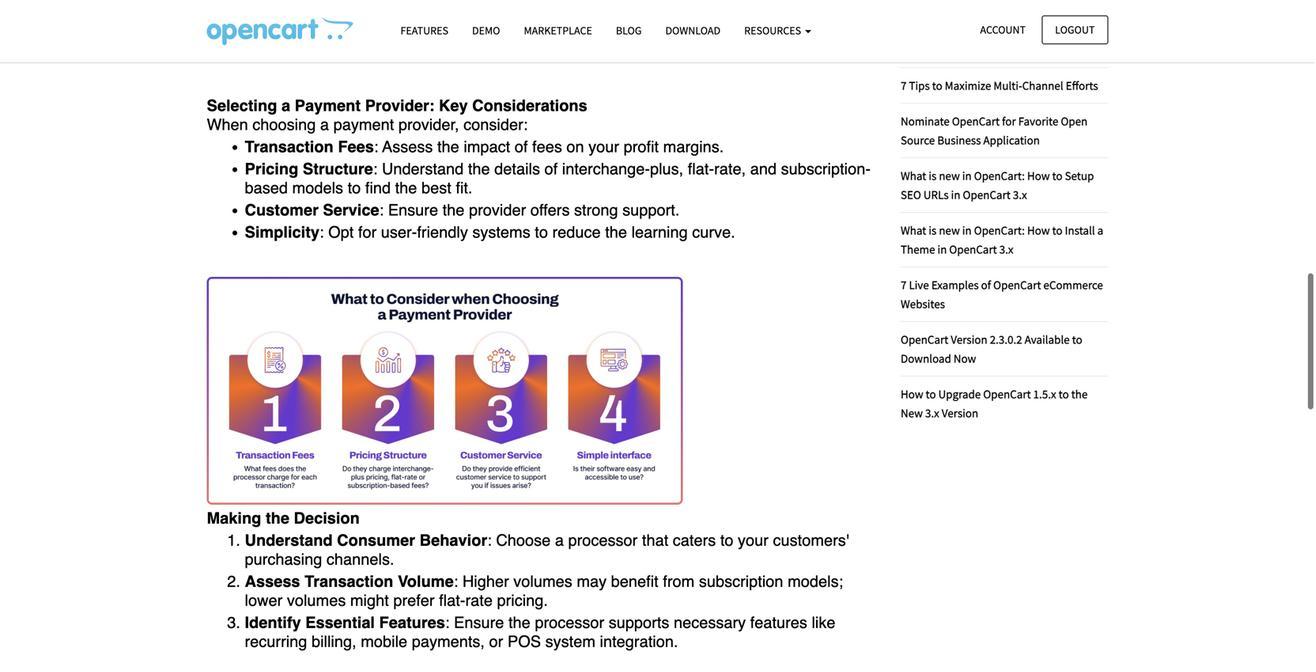 Task type: vqa. For each thing, say whether or not it's contained in the screenshot.
the middle '3.X'
yes



Task type: locate. For each thing, give the bounding box(es) containing it.
channels.
[[327, 550, 394, 569]]

0 horizontal spatial volumes
[[287, 591, 346, 610]]

0 horizontal spatial of
[[515, 138, 528, 156]]

how for setup
[[1028, 168, 1050, 183]]

your
[[589, 138, 619, 156], [738, 531, 769, 550]]

1 new from the top
[[939, 168, 960, 183]]

7 live examples of opencart ecommerce websites link
[[901, 277, 1104, 311]]

download down silos
[[666, 23, 721, 38]]

what
[[901, 168, 927, 183], [901, 223, 927, 238]]

how inside what is new in opencart: how to install a theme in opencart 3.x
[[1028, 223, 1050, 238]]

1 vertical spatial volumes
[[287, 591, 346, 610]]

opencart: down application
[[974, 168, 1025, 183]]

2 what from the top
[[901, 223, 927, 238]]

opencart: for theme
[[974, 223, 1025, 238]]

7 live examples of opencart ecommerce websites
[[901, 277, 1104, 311]]

the inside how to upgrade opencart 1.5.x to the new 3.x version
[[1072, 386, 1088, 401]]

how up new
[[901, 386, 924, 401]]

opencart up tips
[[901, 23, 949, 38]]

based
[[245, 179, 288, 197]]

open
[[1061, 113, 1088, 128]]

0 vertical spatial opencart:
[[974, 168, 1025, 183]]

7 inside 7 live examples of opencart ecommerce websites
[[901, 277, 907, 292]]

2 horizontal spatial of
[[981, 277, 991, 292]]

pricing
[[245, 160, 298, 178]]

1 vertical spatial 7
[[901, 277, 907, 292]]

reduce
[[553, 223, 601, 241]]

version inside opencart version 3.0.0.0 available to download now
[[951, 23, 988, 38]]

1 horizontal spatial ensure
[[454, 614, 504, 632]]

available right 3.0.0.0
[[1025, 23, 1070, 38]]

0 vertical spatial processor
[[568, 531, 638, 550]]

to inside customer service : ensure the provider offers strong support. simplicity : opt for user-friendly systems to reduce the learning curve.
[[535, 223, 548, 241]]

3.0.0.0
[[990, 23, 1023, 38]]

1 vertical spatial transaction
[[305, 572, 393, 591]]

your up subscription
[[738, 531, 769, 550]]

1 vertical spatial understand
[[245, 531, 333, 550]]

0 horizontal spatial payment
[[207, 4, 268, 23]]

opencart inside opencart version 3.0.0.0 available to download now
[[901, 23, 949, 38]]

download for opencart version 3.0.0.0 available to download now
[[901, 42, 952, 57]]

a diagram of a payment provider

description automatically generated with medium confidence image
[[207, 277, 683, 505]]

payment
[[207, 4, 268, 23], [334, 116, 394, 134]]

download inside download link
[[666, 23, 721, 38]]

0 horizontal spatial understand
[[245, 531, 333, 550]]

and right silos
[[689, 4, 715, 23]]

0 vertical spatial ensure
[[388, 201, 438, 219]]

1 now from the top
[[954, 42, 977, 57]]

1.5.x
[[1034, 386, 1057, 401]]

benefit
[[611, 572, 659, 591]]

transaction down choosing
[[245, 138, 334, 156]]

understand up purchasing on the left
[[245, 531, 333, 550]]

: inside : choose a processor that caters to your customers' purchasing channels.
[[487, 531, 492, 550]]

1 vertical spatial features
[[379, 614, 445, 632]]

to inside small businesses often grapple with integration, processing costs, and support when setting up payment processing. seamless integration is vital to avoid data silos and inefficiencies. managing costs is essential for maintaining profitability, while reliable support ensures smooth operations during technical difficulties.
[[558, 4, 571, 23]]

opencart left 1.5.x
[[984, 386, 1031, 401]]

: inside the ": ensure the processor supports necessary features like recurring billing, mobile payments, or pos system integration."
[[445, 614, 450, 632]]

to up efforts
[[1072, 23, 1083, 38]]

volumes up pricing.
[[514, 572, 573, 591]]

: left 'higher'
[[454, 572, 458, 591]]

payment down small
[[207, 4, 268, 23]]

pricing.
[[497, 591, 548, 610]]

0 vertical spatial version
[[951, 23, 988, 38]]

nominate opencart for favorite open source business application link
[[901, 113, 1088, 147]]

pos
[[508, 633, 541, 651]]

websites
[[901, 296, 945, 311]]

fees
[[532, 138, 562, 156]]

0 vertical spatial 3.x
[[1013, 187, 1027, 202]]

friendly
[[417, 223, 468, 241]]

: left choose
[[487, 531, 492, 550]]

payment
[[295, 97, 361, 115]]

download
[[666, 23, 721, 38], [901, 42, 952, 57], [901, 351, 952, 366]]

1 available from the top
[[1025, 23, 1070, 38]]

the up purchasing on the left
[[266, 509, 289, 527]]

recurring
[[245, 633, 307, 651]]

1 vertical spatial support
[[692, 23, 745, 42]]

to up marketplace
[[558, 4, 571, 23]]

0 vertical spatial flat-
[[688, 160, 714, 178]]

a down payment
[[320, 116, 329, 134]]

download inside opencart version 2.3.0.2 available to download now
[[901, 351, 952, 366]]

opencart down what is new in opencart: how to install a theme in opencart 3.x link
[[994, 277, 1041, 292]]

to up 'service'
[[348, 179, 361, 197]]

understand consumer behavior
[[245, 531, 487, 550]]

payment inside small businesses often grapple with integration, processing costs, and support when setting up payment processing. seamless integration is vital to avoid data silos and inefficiencies. managing costs is essential for maintaining profitability, while reliable support ensures smooth operations during technical difficulties.
[[207, 4, 268, 23]]

of up "details"
[[515, 138, 528, 156]]

1 vertical spatial processor
[[535, 614, 604, 632]]

multi-
[[994, 78, 1023, 93]]

0 vertical spatial new
[[939, 168, 960, 183]]

opencart: for urls
[[974, 168, 1025, 183]]

how
[[1028, 168, 1050, 183], [1028, 223, 1050, 238], [901, 386, 924, 401]]

reliable
[[637, 23, 688, 42]]

version left 3.0.0.0
[[951, 23, 988, 38]]

the down provider,
[[437, 138, 459, 156]]

choosing the best payment processor for your small business image
[[207, 17, 353, 45]]

for inside customer service : ensure the provider offers strong support. simplicity : opt for user-friendly systems to reduce the learning curve.
[[358, 223, 377, 241]]

3.x up what is new in opencart: how to install a theme in opencart 3.x link
[[1013, 187, 1027, 202]]

1 vertical spatial ensure
[[454, 614, 504, 632]]

support
[[704, 0, 757, 4], [692, 23, 745, 42]]

now inside opencart version 2.3.0.2 available to download now
[[954, 351, 977, 366]]

payment up fees
[[334, 116, 394, 134]]

now inside opencart version 3.0.0.0 available to download now
[[954, 42, 977, 57]]

profitability,
[[513, 23, 592, 42]]

1 vertical spatial download
[[901, 42, 952, 57]]

account
[[981, 23, 1026, 37]]

how inside how to upgrade opencart 1.5.x to the new 3.x version
[[901, 386, 924, 401]]

version
[[951, 23, 988, 38], [951, 332, 988, 347], [942, 405, 979, 420]]

managing
[[207, 23, 276, 42]]

the down strong
[[605, 223, 627, 241]]

0 horizontal spatial for
[[358, 223, 377, 241]]

available inside opencart version 2.3.0.2 available to download now
[[1025, 332, 1070, 347]]

: inside : understand the details of interchange-plus, flat-rate, and subscription- based models to find the best fit.
[[373, 160, 378, 178]]

of right examples
[[981, 277, 991, 292]]

the right find
[[395, 179, 417, 197]]

1 vertical spatial payment
[[334, 116, 394, 134]]

now for 2.3.0.2
[[954, 351, 977, 366]]

new up the urls
[[939, 168, 960, 183]]

7 left tips
[[901, 78, 907, 93]]

2 vertical spatial of
[[981, 277, 991, 292]]

1 vertical spatial new
[[939, 223, 960, 238]]

0 vertical spatial available
[[1025, 23, 1070, 38]]

1 vertical spatial flat-
[[439, 591, 466, 610]]

0 horizontal spatial flat-
[[439, 591, 466, 610]]

opencart down 'websites'
[[901, 332, 949, 347]]

0 vertical spatial of
[[515, 138, 528, 156]]

a inside what is new in opencart: how to install a theme in opencart 3.x
[[1098, 223, 1104, 238]]

: inside ": higher volumes may benefit from subscription models; lower volumes might prefer flat-rate pricing."
[[454, 572, 458, 591]]

0 vertical spatial how
[[1028, 168, 1050, 183]]

3.x inside how to upgrade opencart 1.5.x to the new 3.x version
[[926, 405, 940, 420]]

details
[[495, 160, 540, 178]]

1 vertical spatial version
[[951, 332, 988, 347]]

1 horizontal spatial for
[[405, 23, 423, 42]]

the right 1.5.x
[[1072, 386, 1088, 401]]

1 what from the top
[[901, 168, 927, 183]]

and right the rate,
[[750, 160, 777, 178]]

what is new in opencart: how to install a theme in opencart 3.x link
[[901, 223, 1104, 257]]

0 vertical spatial now
[[954, 42, 977, 57]]

selecting
[[207, 97, 277, 115]]

2 opencart: from the top
[[974, 223, 1025, 238]]

volumes up essential
[[287, 591, 346, 610]]

a right choose
[[555, 531, 564, 550]]

avoid
[[575, 4, 613, 23]]

of down 'fees' at the top
[[545, 160, 558, 178]]

7 left live
[[901, 277, 907, 292]]

flat- down volume
[[439, 591, 466, 610]]

0 horizontal spatial ensure
[[388, 201, 438, 219]]

1 vertical spatial available
[[1025, 332, 1070, 347]]

version down upgrade
[[942, 405, 979, 420]]

now for 3.0.0.0
[[954, 42, 977, 57]]

features down prefer
[[379, 614, 445, 632]]

now
[[954, 42, 977, 57], [954, 351, 977, 366]]

a right install
[[1098, 223, 1104, 238]]

costs
[[281, 23, 318, 42]]

opencart up business
[[952, 113, 1000, 128]]

how left the "setup"
[[1028, 168, 1050, 183]]

flat- inside : understand the details of interchange-plus, flat-rate, and subscription- based models to find the best fit.
[[688, 160, 714, 178]]

processor inside : choose a processor that caters to your customers' purchasing channels.
[[568, 531, 638, 550]]

the
[[437, 138, 459, 156], [468, 160, 490, 178], [395, 179, 417, 197], [443, 201, 465, 219], [605, 223, 627, 241], [1072, 386, 1088, 401], [266, 509, 289, 527], [509, 614, 531, 632]]

new inside what is new in opencart: how to setup seo urls in opencart 3.x
[[939, 168, 960, 183]]

simplicity
[[245, 223, 320, 241]]

opencart up examples
[[950, 241, 997, 257]]

1 vertical spatial assess
[[245, 572, 300, 591]]

1 horizontal spatial of
[[545, 160, 558, 178]]

1 horizontal spatial your
[[738, 531, 769, 550]]

2 7 from the top
[[901, 277, 907, 292]]

3.x inside what is new in opencart: how to setup seo urls in opencart 3.x
[[1013, 187, 1027, 202]]

to inside what is new in opencart: how to setup seo urls in opencart 3.x
[[1053, 168, 1063, 183]]

1 horizontal spatial assess
[[382, 138, 433, 156]]

1 vertical spatial of
[[545, 160, 558, 178]]

flat- down margins. at the top
[[688, 160, 714, 178]]

2 vertical spatial 3.x
[[926, 405, 940, 420]]

what up theme
[[901, 223, 927, 238]]

version inside opencart version 2.3.0.2 available to download now
[[951, 332, 988, 347]]

how inside what is new in opencart: how to setup seo urls in opencart 3.x
[[1028, 168, 1050, 183]]

available right 2.3.0.2
[[1025, 332, 1070, 347]]

1 vertical spatial and
[[689, 4, 715, 23]]

pricing structure
[[245, 160, 373, 178]]

2 vertical spatial how
[[901, 386, 924, 401]]

for down seamless
[[405, 23, 423, 42]]

1 vertical spatial opencart:
[[974, 223, 1025, 238]]

customers'
[[773, 531, 849, 550]]

version inside how to upgrade opencart 1.5.x to the new 3.x version
[[942, 405, 979, 420]]

understand up best
[[382, 160, 464, 178]]

0 vertical spatial what
[[901, 168, 927, 183]]

1 vertical spatial what
[[901, 223, 927, 238]]

how left install
[[1028, 223, 1050, 238]]

for inside nominate opencart for favorite open source business application
[[1002, 113, 1016, 128]]

subscription-
[[781, 160, 871, 178]]

to left install
[[1053, 223, 1063, 238]]

operations
[[207, 42, 281, 61]]

subscription
[[699, 572, 784, 591]]

3.x up 7 live examples of opencart ecommerce websites
[[1000, 241, 1014, 257]]

assess down provider,
[[382, 138, 433, 156]]

systems
[[473, 223, 531, 241]]

is inside what is new in opencart: how to setup seo urls in opencart 3.x
[[929, 168, 937, 183]]

assess up "lower" at the bottom left of page
[[245, 572, 300, 591]]

models
[[292, 179, 343, 197]]

1 opencart: from the top
[[974, 168, 1025, 183]]

opencart
[[901, 23, 949, 38], [952, 113, 1000, 128], [963, 187, 1011, 202], [950, 241, 997, 257], [994, 277, 1041, 292], [901, 332, 949, 347], [984, 386, 1031, 401]]

what inside what is new in opencart: how to setup seo urls in opencart 3.x
[[901, 168, 927, 183]]

during
[[285, 42, 329, 61]]

costs,
[[627, 0, 669, 4]]

is up theme
[[929, 223, 937, 238]]

ensure up user-
[[388, 201, 438, 219]]

for inside small businesses often grapple with integration, processing costs, and support when setting up payment processing. seamless integration is vital to avoid data silos and inefficiencies. managing costs is essential for maintaining profitability, while reliable support ensures smooth operations during technical difficulties.
[[405, 23, 423, 42]]

1 horizontal spatial volumes
[[514, 572, 573, 591]]

available for 2.3.0.2
[[1025, 332, 1070, 347]]

0 vertical spatial payment
[[207, 4, 268, 23]]

2 horizontal spatial for
[[1002, 113, 1016, 128]]

2 now from the top
[[954, 351, 977, 366]]

smooth
[[810, 23, 862, 42]]

2 available from the top
[[1025, 332, 1070, 347]]

install
[[1065, 223, 1095, 238]]

the inside the ": ensure the processor supports necessary features like recurring billing, mobile payments, or pos system integration."
[[509, 614, 531, 632]]

flat-
[[688, 160, 714, 178], [439, 591, 466, 610]]

now up upgrade
[[954, 351, 977, 366]]

support down inefficiencies.
[[692, 23, 745, 42]]

resources link
[[733, 17, 823, 44]]

business
[[938, 132, 981, 147]]

features up difficulties.
[[401, 23, 449, 38]]

1 vertical spatial how
[[1028, 223, 1050, 238]]

decision
[[294, 509, 360, 527]]

what up seo
[[901, 168, 927, 183]]

0 vertical spatial for
[[405, 23, 423, 42]]

0 vertical spatial download
[[666, 23, 721, 38]]

new down the urls
[[939, 223, 960, 238]]

making
[[207, 509, 261, 527]]

ensures
[[749, 23, 805, 42]]

0 vertical spatial understand
[[382, 160, 464, 178]]

to down ecommerce
[[1072, 332, 1083, 347]]

3.x inside what is new in opencart: how to install a theme in opencart 3.x
[[1000, 241, 1014, 257]]

volumes
[[514, 572, 573, 591], [287, 591, 346, 610]]

0 horizontal spatial assess
[[245, 572, 300, 591]]

3.x right new
[[926, 405, 940, 420]]

provider,
[[399, 116, 459, 134]]

transaction down channels.
[[305, 572, 393, 591]]

what inside what is new in opencart: how to install a theme in opencart 3.x
[[901, 223, 927, 238]]

3.x for setup
[[1013, 187, 1027, 202]]

: up find
[[373, 160, 378, 178]]

opencart: down what is new in opencart: how to setup seo urls in opencart 3.x link
[[974, 223, 1025, 238]]

to left the "setup"
[[1053, 168, 1063, 183]]

ensure inside customer service : ensure the provider offers strong support. simplicity : opt for user-friendly systems to reduce the learning curve.
[[388, 201, 438, 219]]

assess
[[382, 138, 433, 156], [245, 572, 300, 591]]

1 7 from the top
[[901, 78, 907, 93]]

1 vertical spatial now
[[954, 351, 977, 366]]

the up "pos"
[[509, 614, 531, 632]]

1 horizontal spatial payment
[[334, 116, 394, 134]]

of inside : understand the details of interchange-plus, flat-rate, and subscription- based models to find the best fit.
[[545, 160, 558, 178]]

your up interchange- on the top left of page
[[589, 138, 619, 156]]

ensure
[[388, 201, 438, 219], [454, 614, 504, 632]]

opencart: inside what is new in opencart: how to setup seo urls in opencart 3.x
[[974, 168, 1025, 183]]

0 vertical spatial volumes
[[514, 572, 573, 591]]

what is new in opencart: how to install a theme in opencart 3.x
[[901, 223, 1104, 257]]

new inside what is new in opencart: how to install a theme in opencart 3.x
[[939, 223, 960, 238]]

what is new in opencart: how to setup seo urls in opencart 3.x link
[[901, 168, 1094, 202]]

margins.
[[663, 138, 724, 156]]

download inside opencart version 3.0.0.0 available to download now
[[901, 42, 952, 57]]

2 new from the top
[[939, 223, 960, 238]]

1 vertical spatial for
[[1002, 113, 1016, 128]]

version left 2.3.0.2
[[951, 332, 988, 347]]

often
[[334, 0, 370, 4]]

1 vertical spatial your
[[738, 531, 769, 550]]

support up inefficiencies.
[[704, 0, 757, 4]]

how for install
[[1028, 223, 1050, 238]]

download up upgrade
[[901, 351, 952, 366]]

upgrade
[[939, 386, 981, 401]]

0 vertical spatial assess
[[382, 138, 433, 156]]

and up silos
[[673, 0, 699, 4]]

processor inside the ": ensure the processor supports necessary features like recurring billing, mobile payments, or pos system integration."
[[535, 614, 604, 632]]

is up the urls
[[929, 168, 937, 183]]

opencart up what is new in opencart: how to install a theme in opencart 3.x link
[[963, 187, 1011, 202]]

now up maximize
[[954, 42, 977, 57]]

2 vertical spatial and
[[750, 160, 777, 178]]

2 vertical spatial for
[[358, 223, 377, 241]]

: down find
[[379, 201, 384, 219]]

seo
[[901, 187, 921, 202]]

download up tips
[[901, 42, 952, 57]]

on
[[567, 138, 584, 156]]

for right opt
[[358, 223, 377, 241]]

processor up system
[[535, 614, 604, 632]]

: up payments,
[[445, 614, 450, 632]]

2 vertical spatial version
[[942, 405, 979, 420]]

for up application
[[1002, 113, 1016, 128]]

1 horizontal spatial understand
[[382, 160, 464, 178]]

maintaining
[[428, 23, 509, 42]]

2 vertical spatial download
[[901, 351, 952, 366]]

ensure down rate
[[454, 614, 504, 632]]

processor up may
[[568, 531, 638, 550]]

opencart: inside what is new in opencart: how to install a theme in opencart 3.x
[[974, 223, 1025, 238]]

to right caters
[[721, 531, 734, 550]]

is down integration,
[[509, 4, 521, 23]]

1 vertical spatial 3.x
[[1000, 241, 1014, 257]]

rate
[[466, 591, 493, 610]]

available inside opencart version 3.0.0.0 available to download now
[[1025, 23, 1070, 38]]

the down fit.
[[443, 201, 465, 219]]

0 horizontal spatial your
[[589, 138, 619, 156]]

1 horizontal spatial flat-
[[688, 160, 714, 178]]

best
[[422, 179, 452, 197]]

to down "offers"
[[535, 223, 548, 241]]

0 vertical spatial 7
[[901, 78, 907, 93]]

offers
[[531, 201, 570, 219]]



Task type: describe. For each thing, give the bounding box(es) containing it.
purchasing
[[245, 550, 322, 569]]

system
[[546, 633, 596, 651]]

your inside : choose a processor that caters to your customers' purchasing channels.
[[738, 531, 769, 550]]

lower
[[245, 591, 283, 610]]

mobile
[[361, 633, 408, 651]]

0 vertical spatial features
[[401, 23, 449, 38]]

0 vertical spatial transaction
[[245, 138, 334, 156]]

7 tips to maximize multi-channel efforts
[[901, 78, 1099, 93]]

volume
[[398, 572, 454, 591]]

caters
[[673, 531, 716, 550]]

may
[[577, 572, 607, 591]]

download for opencart version 2.3.0.2 available to download now
[[901, 351, 952, 366]]

provider
[[469, 201, 526, 219]]

blog link
[[604, 17, 654, 44]]

a inside : choose a processor that caters to your customers' purchasing channels.
[[555, 531, 564, 550]]

opencart version 2.3.0.2 available to download now link
[[901, 332, 1083, 366]]

new
[[901, 405, 923, 420]]

models;
[[788, 572, 843, 591]]

urls
[[924, 187, 949, 202]]

demo link
[[460, 17, 512, 44]]

nominate
[[901, 113, 950, 128]]

to inside what is new in opencart: how to install a theme in opencart 3.x
[[1053, 223, 1063, 238]]

profit
[[624, 138, 659, 156]]

opencart inside what is new in opencart: how to setup seo urls in opencart 3.x
[[963, 187, 1011, 202]]

seamless
[[357, 4, 427, 23]]

0 vertical spatial your
[[589, 138, 619, 156]]

new for theme
[[939, 223, 960, 238]]

structure
[[303, 160, 373, 178]]

essential
[[338, 23, 400, 42]]

prefer
[[393, 591, 435, 610]]

opt
[[328, 223, 354, 241]]

the down transaction fees : assess the impact of fees on your profit margins.
[[468, 160, 490, 178]]

what for what is new in opencart: how to install a theme in opencart 3.x
[[901, 223, 927, 238]]

new for urls
[[939, 168, 960, 183]]

logout link
[[1042, 15, 1109, 44]]

download link
[[654, 17, 733, 44]]

7 for 7 tips to maximize multi-channel efforts
[[901, 78, 907, 93]]

consider:
[[464, 116, 528, 134]]

key
[[439, 97, 468, 115]]

opencart version 2.3.0.2 available to download now
[[901, 332, 1083, 366]]

when
[[761, 0, 799, 4]]

integration
[[431, 4, 505, 23]]

higher
[[463, 572, 509, 591]]

payment inside selecting a payment provider: key considerations when choosing a payment provider, consider:
[[334, 116, 394, 134]]

to inside : choose a processor that caters to your customers' purchasing channels.
[[721, 531, 734, 550]]

of inside 7 live examples of opencart ecommerce websites
[[981, 277, 991, 292]]

assess transaction volume
[[245, 572, 454, 591]]

channel
[[1023, 78, 1064, 93]]

making the decision
[[207, 509, 360, 527]]

opencart version 3.0.0.0 available to download now
[[901, 23, 1083, 57]]

while
[[596, 23, 632, 42]]

and inside : understand the details of interchange-plus, flat-rate, and subscription- based models to find the best fit.
[[750, 160, 777, 178]]

when
[[207, 116, 248, 134]]

: left opt
[[320, 223, 324, 241]]

application
[[984, 132, 1040, 147]]

what for what is new in opencart: how to setup seo urls in opencart 3.x
[[901, 168, 927, 183]]

rate,
[[714, 160, 746, 178]]

available for 3.0.0.0
[[1025, 23, 1070, 38]]

data
[[618, 4, 648, 23]]

maximize
[[945, 78, 992, 93]]

0 vertical spatial and
[[673, 0, 699, 4]]

opencart inside how to upgrade opencart 1.5.x to the new 3.x version
[[984, 386, 1031, 401]]

to left upgrade
[[926, 386, 936, 401]]

nominate opencart for favorite open source business application
[[901, 113, 1088, 147]]

silos
[[653, 4, 684, 23]]

theme
[[901, 241, 935, 257]]

a up choosing
[[282, 97, 290, 115]]

resources
[[745, 23, 804, 38]]

strong
[[574, 201, 618, 219]]

to right tips
[[933, 78, 943, 93]]

in right the urls
[[951, 187, 961, 202]]

payments,
[[412, 633, 485, 651]]

opencart inside what is new in opencart: how to install a theme in opencart 3.x
[[950, 241, 997, 257]]

might
[[350, 591, 389, 610]]

ensure inside the ": ensure the processor supports necessary features like recurring billing, mobile payments, or pos system integration."
[[454, 614, 504, 632]]

choose
[[496, 531, 551, 550]]

consumer
[[337, 531, 415, 550]]

to inside : understand the details of interchange-plus, flat-rate, and subscription- based models to find the best fit.
[[348, 179, 361, 197]]

opencart inside opencart version 2.3.0.2 available to download now
[[901, 332, 949, 347]]

to inside opencart version 2.3.0.2 available to download now
[[1072, 332, 1083, 347]]

plus,
[[650, 160, 684, 178]]

account link
[[967, 15, 1040, 44]]

opencart inside 7 live examples of opencart ecommerce websites
[[994, 277, 1041, 292]]

to inside opencart version 3.0.0.0 available to download now
[[1072, 23, 1083, 38]]

considerations
[[472, 97, 588, 115]]

curve.
[[692, 223, 736, 241]]

understand inside : understand the details of interchange-plus, flat-rate, and subscription- based models to find the best fit.
[[382, 160, 464, 178]]

identify
[[245, 614, 301, 632]]

grapple
[[374, 0, 427, 4]]

that
[[642, 531, 669, 550]]

2.3.0.2
[[990, 332, 1023, 347]]

selecting a payment provider: key considerations when choosing a payment provider, consider:
[[207, 97, 588, 134]]

transaction fees : assess the impact of fees on your profit margins.
[[245, 138, 724, 156]]

setup
[[1065, 168, 1094, 183]]

with
[[431, 0, 459, 4]]

customer service : ensure the provider offers strong support. simplicity : opt for user-friendly systems to reduce the learning curve.
[[245, 201, 736, 241]]

opencart inside nominate opencart for favorite open source business application
[[952, 113, 1000, 128]]

favorite
[[1019, 113, 1059, 128]]

choosing
[[253, 116, 316, 134]]

impact
[[464, 138, 510, 156]]

in down business
[[963, 168, 972, 183]]

: down selecting a payment provider: key considerations when choosing a payment provider, consider: at top left
[[374, 138, 379, 156]]

learning
[[632, 223, 688, 241]]

integration.
[[600, 633, 678, 651]]

what is new in opencart: how to setup seo urls in opencart 3.x
[[901, 168, 1094, 202]]

find
[[365, 179, 391, 197]]

3.x for install
[[1000, 241, 1014, 257]]

in right theme
[[938, 241, 947, 257]]

: understand the details of interchange-plus, flat-rate, and subscription- based models to find the best fit.
[[245, 160, 871, 197]]

small businesses often grapple with integration, processing costs, and support when setting up payment processing. seamless integration is vital to avoid data silos and inefficiencies. managing costs is essential for maintaining profitability, while reliable support ensures smooth operations during technical difficulties.
[[207, 0, 876, 61]]

in down what is new in opencart: how to setup seo urls in opencart 3.x link
[[963, 223, 972, 238]]

to right 1.5.x
[[1059, 386, 1069, 401]]

version for 3.0.0.0
[[951, 23, 988, 38]]

efforts
[[1066, 78, 1099, 93]]

essential
[[305, 614, 375, 632]]

7 for 7 live examples of opencart ecommerce websites
[[901, 277, 907, 292]]

is down processing.
[[322, 23, 333, 42]]

is inside what is new in opencart: how to install a theme in opencart 3.x
[[929, 223, 937, 238]]

flat- inside ": higher volumes may benefit from subscription models; lower volumes might prefer flat-rate pricing."
[[439, 591, 466, 610]]

version for 2.3.0.2
[[951, 332, 988, 347]]

processor for that
[[568, 531, 638, 550]]

integration,
[[464, 0, 542, 4]]

0 vertical spatial support
[[704, 0, 757, 4]]

like
[[812, 614, 836, 632]]

setting
[[803, 0, 850, 4]]

fit.
[[456, 179, 473, 197]]

fees
[[338, 138, 374, 156]]

blog
[[616, 23, 642, 38]]

processor for supports
[[535, 614, 604, 632]]



